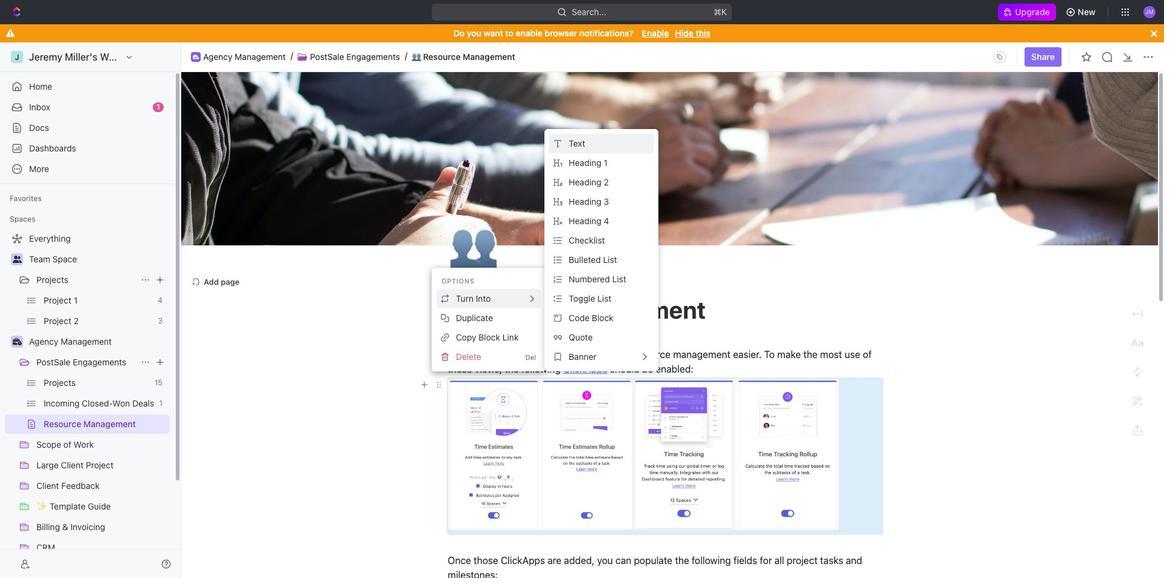 Task type: describe. For each thing, give the bounding box(es) containing it.
team space link
[[29, 250, 167, 269]]

once
[[448, 556, 471, 566]]

agency management link for business time image
[[203, 51, 286, 62]]

are
[[548, 556, 562, 566]]

👥
[[412, 52, 421, 62]]

banner
[[569, 352, 597, 362]]

heading for heading 2
[[569, 177, 602, 187]]

list for numbered list
[[612, 274, 626, 284]]

team
[[29, 254, 50, 264]]

browser
[[545, 28, 577, 38]]

these
[[448, 364, 472, 375]]

enable
[[642, 28, 669, 38]]

1 inside button
[[604, 158, 608, 168]]

management inside sidebar navigation
[[61, 337, 112, 347]]

agency management link for business time icon
[[29, 332, 167, 352]]

heading 1
[[569, 158, 608, 168]]

projects
[[36, 275, 68, 285]]

business time image
[[12, 338, 22, 346]]

added,
[[564, 556, 595, 566]]

all
[[775, 556, 784, 566]]

heading for heading 3
[[569, 196, 602, 207]]

👥 resource management
[[412, 51, 515, 62]]

following inside clickup provides several views that make resource management easier. to make the most use of these views, the following
[[522, 364, 561, 375]]

bulleted list button
[[549, 250, 654, 270]]

numbered list button
[[549, 270, 654, 289]]

share
[[1031, 52, 1055, 62]]

1 vertical spatial resource
[[447, 295, 553, 324]]

turn
[[456, 293, 474, 304]]

text
[[569, 138, 585, 149]]

management
[[673, 349, 731, 360]]

project
[[787, 556, 818, 566]]

favorites
[[10, 194, 42, 203]]

heading for heading 4
[[569, 216, 602, 226]]

toggle list
[[569, 293, 612, 304]]

do you want to enable browser notifications? enable hide this
[[454, 28, 711, 38]]

and
[[846, 556, 862, 566]]

delete
[[456, 352, 481, 362]]

this
[[696, 28, 711, 38]]

0 vertical spatial postsale engagements
[[310, 51, 400, 62]]

add page
[[204, 277, 240, 287]]

those
[[474, 556, 498, 566]]

text button
[[549, 134, 654, 153]]

3
[[604, 196, 609, 207]]

to
[[505, 28, 514, 38]]

clickapps link
[[563, 364, 608, 375]]

del
[[526, 353, 536, 361]]

you inside once those clickapps are added, you can populate the following fields for all project tasks and milestones:
[[597, 556, 613, 566]]

easier.
[[733, 349, 762, 360]]

dashboards
[[29, 143, 76, 153]]

quote
[[569, 332, 593, 343]]

engagements for the rightmost the postsale engagements link
[[347, 51, 400, 62]]

options
[[441, 277, 475, 285]]

bulleted list
[[569, 255, 617, 265]]

be
[[642, 364, 653, 375]]

copy block link
[[456, 332, 519, 343]]

toggle
[[569, 293, 595, 304]]

0 vertical spatial the
[[804, 349, 818, 360]]

into
[[476, 293, 491, 304]]

heading 3 button
[[549, 192, 654, 212]]

agency management for agency management link related to business time image
[[203, 51, 286, 62]]

1 inside sidebar navigation
[[156, 102, 160, 112]]

of
[[863, 349, 872, 360]]

home
[[29, 81, 52, 92]]

heading 3
[[569, 196, 609, 207]]

hide
[[675, 28, 694, 38]]

2
[[604, 177, 609, 187]]

new
[[1078, 7, 1096, 17]]

use
[[845, 349, 861, 360]]

resource
[[632, 349, 671, 360]]

turn into button
[[437, 289, 541, 309]]

home link
[[5, 77, 170, 96]]

turn into
[[456, 293, 491, 304]]

heading 2 button
[[549, 173, 654, 192]]

provides
[[485, 349, 522, 360]]

2 make from the left
[[777, 349, 801, 360]]

comment
[[478, 280, 515, 291]]

engagements for bottommost the postsale engagements link
[[73, 357, 126, 367]]

for
[[760, 556, 772, 566]]

once those clickapps are added, you can populate the following fields for all project tasks and milestones:
[[448, 556, 865, 579]]

clickup
[[448, 349, 482, 360]]

should
[[610, 364, 640, 375]]

code
[[569, 313, 590, 323]]

add comment
[[460, 280, 515, 291]]

heading 4 button
[[549, 212, 654, 231]]

checklist button
[[549, 231, 654, 250]]



Task type: locate. For each thing, give the bounding box(es) containing it.
1 horizontal spatial postsale engagements link
[[310, 51, 400, 62]]

team space
[[29, 254, 77, 264]]

heading
[[569, 158, 602, 168], [569, 177, 602, 187], [569, 196, 602, 207], [569, 216, 602, 226]]

heading inside heading 2 button
[[569, 177, 602, 187]]

copy block link button
[[437, 328, 541, 347]]

docs link
[[5, 118, 170, 138]]

following
[[522, 364, 561, 375], [692, 556, 731, 566]]

dashboards link
[[5, 139, 170, 158]]

0 vertical spatial agency
[[203, 51, 232, 62]]

that
[[586, 349, 603, 360]]

0 horizontal spatial agency management link
[[29, 332, 167, 352]]

tasks
[[820, 556, 844, 566]]

business time image
[[193, 54, 199, 59]]

0 vertical spatial following
[[522, 364, 561, 375]]

postsale
[[310, 51, 344, 62], [36, 357, 71, 367]]

quote button
[[549, 328, 654, 347]]

sidebar navigation
[[0, 42, 181, 579]]

add
[[204, 277, 219, 287], [460, 280, 476, 291]]

list
[[603, 255, 617, 265], [612, 274, 626, 284], [598, 293, 612, 304]]

1 vertical spatial postsale engagements link
[[36, 353, 136, 372]]

block down duplicate button
[[479, 332, 500, 343]]

1 horizontal spatial the
[[675, 556, 689, 566]]

1 vertical spatial you
[[597, 556, 613, 566]]

heading down heading 2
[[569, 196, 602, 207]]

1 vertical spatial the
[[505, 364, 519, 375]]

resource down comment
[[447, 295, 553, 324]]

0 vertical spatial list
[[603, 255, 617, 265]]

2 horizontal spatial the
[[804, 349, 818, 360]]

you right do
[[467, 28, 482, 38]]

0 horizontal spatial engagements
[[73, 357, 126, 367]]

following inside once those clickapps are added, you can populate the following fields for all project tasks and milestones:
[[692, 556, 731, 566]]

make right to
[[777, 349, 801, 360]]

link
[[503, 332, 519, 343]]

0 horizontal spatial the
[[505, 364, 519, 375]]

do
[[454, 28, 465, 38]]

heading 4
[[569, 216, 609, 226]]

3 heading from the top
[[569, 196, 602, 207]]

agency inside sidebar navigation
[[29, 337, 58, 347]]

fields
[[734, 556, 757, 566]]

0 horizontal spatial make
[[606, 349, 630, 360]]

inbox
[[29, 102, 50, 112]]

block inside button
[[479, 332, 500, 343]]

agency management right business time image
[[203, 51, 286, 62]]

1 vertical spatial agency management link
[[29, 332, 167, 352]]

heading 2
[[569, 177, 609, 187]]

clickapps down banner
[[563, 364, 608, 375]]

tree
[[5, 229, 170, 579]]

block down toggle list button
[[592, 313, 614, 323]]

agency management link
[[203, 51, 286, 62], [29, 332, 167, 352]]

0 horizontal spatial agency
[[29, 337, 58, 347]]

enable
[[516, 28, 543, 38]]

banner button
[[549, 347, 654, 367]]

resource management
[[447, 295, 706, 324]]

1 horizontal spatial make
[[777, 349, 801, 360]]

1 horizontal spatial 1
[[604, 158, 608, 168]]

following down several
[[522, 364, 561, 375]]

1 vertical spatial postsale
[[36, 357, 71, 367]]

1 vertical spatial list
[[612, 274, 626, 284]]

1 horizontal spatial clickapps
[[563, 364, 608, 375]]

views,
[[475, 364, 502, 375]]

clickapps left are
[[501, 556, 545, 566]]

checklist
[[569, 235, 605, 246]]

the left most
[[804, 349, 818, 360]]

0 horizontal spatial you
[[467, 28, 482, 38]]

0 horizontal spatial clickapps
[[501, 556, 545, 566]]

1 horizontal spatial following
[[692, 556, 731, 566]]

list for toggle list
[[598, 293, 612, 304]]

several
[[525, 349, 556, 360]]

tree containing team space
[[5, 229, 170, 579]]

0 vertical spatial agency management link
[[203, 51, 286, 62]]

make up should
[[606, 349, 630, 360]]

0 vertical spatial postsale engagements link
[[310, 51, 400, 62]]

0 vertical spatial 1
[[156, 102, 160, 112]]

agency for agency management link related to business time image
[[203, 51, 232, 62]]

0 horizontal spatial add
[[204, 277, 219, 287]]

agency management
[[203, 51, 286, 62], [29, 337, 112, 347]]

1 horizontal spatial agency management link
[[203, 51, 286, 62]]

postsale engagements inside sidebar navigation
[[36, 357, 126, 367]]

upgrade link
[[998, 4, 1056, 21]]

numbered
[[569, 274, 610, 284]]

notifications?
[[580, 28, 634, 38]]

4
[[604, 216, 609, 226]]

can
[[616, 556, 632, 566]]

list for bulleted list
[[603, 255, 617, 265]]

0 vertical spatial you
[[467, 28, 482, 38]]

following left fields
[[692, 556, 731, 566]]

0 horizontal spatial agency management
[[29, 337, 112, 347]]

numbered list
[[569, 274, 626, 284]]

0 vertical spatial postsale
[[310, 51, 344, 62]]

block for code
[[592, 313, 614, 323]]

0 horizontal spatial following
[[522, 364, 561, 375]]

1 vertical spatial postsale engagements
[[36, 357, 126, 367]]

1 horizontal spatial postsale
[[310, 51, 344, 62]]

add up turn
[[460, 280, 476, 291]]

clickapps inside once those clickapps are added, you can populate the following fields for all project tasks and milestones:
[[501, 556, 545, 566]]

0 horizontal spatial postsale
[[36, 357, 71, 367]]

1 horizontal spatial postsale engagements
[[310, 51, 400, 62]]

1 vertical spatial agency
[[29, 337, 58, 347]]

tree inside sidebar navigation
[[5, 229, 170, 579]]

agency management for agency management link associated with business time icon
[[29, 337, 112, 347]]

1 horizontal spatial block
[[592, 313, 614, 323]]

to
[[764, 349, 775, 360]]

heading for heading 1
[[569, 158, 602, 168]]

heading down heading 1
[[569, 177, 602, 187]]

space
[[53, 254, 77, 264]]

code block
[[569, 313, 614, 323]]

duplicate
[[456, 313, 493, 323]]

0 horizontal spatial block
[[479, 332, 500, 343]]

the right populate
[[675, 556, 689, 566]]

favorites button
[[5, 192, 47, 206]]

engagements
[[347, 51, 400, 62], [73, 357, 126, 367]]

0 horizontal spatial postsale engagements link
[[36, 353, 136, 372]]

agency right business time icon
[[29, 337, 58, 347]]

postsale engagements link
[[310, 51, 400, 62], [36, 353, 136, 372]]

1 horizontal spatial engagements
[[347, 51, 400, 62]]

4 heading from the top
[[569, 216, 602, 226]]

agency right business time image
[[203, 51, 232, 62]]

heading inside heading 3 'button'
[[569, 196, 602, 207]]

management
[[235, 51, 286, 62], [463, 51, 515, 62], [558, 295, 706, 324], [61, 337, 112, 347]]

heading up checklist on the top
[[569, 216, 602, 226]]

postsale inside sidebar navigation
[[36, 357, 71, 367]]

1 vertical spatial agency management
[[29, 337, 112, 347]]

clickup provides several views that make resource management easier. to make the most use of these views, the following
[[448, 349, 874, 375]]

1 heading from the top
[[569, 158, 602, 168]]

heading inside heading 4 button
[[569, 216, 602, 226]]

agency for agency management link associated with business time icon
[[29, 337, 58, 347]]

agency management right business time icon
[[29, 337, 112, 347]]

0 horizontal spatial postsale engagements
[[36, 357, 126, 367]]

block inside button
[[592, 313, 614, 323]]

1 vertical spatial clickapps
[[501, 556, 545, 566]]

spaces
[[10, 215, 35, 224]]

1 vertical spatial block
[[479, 332, 500, 343]]

populate
[[634, 556, 673, 566]]

0 vertical spatial agency management
[[203, 51, 286, 62]]

you
[[467, 28, 482, 38], [597, 556, 613, 566]]

⌘k
[[714, 7, 727, 17]]

resource right 👥
[[423, 51, 461, 62]]

heading up heading 2
[[569, 158, 602, 168]]

list down checklist "button"
[[603, 255, 617, 265]]

duplicate button
[[437, 309, 541, 328]]

1 vertical spatial following
[[692, 556, 731, 566]]

list down bulleted list button
[[612, 274, 626, 284]]

0 vertical spatial clickapps
[[563, 364, 608, 375]]

1 horizontal spatial add
[[460, 280, 476, 291]]

user group image
[[12, 256, 22, 263]]

upgrade
[[1015, 7, 1050, 17]]

2 heading from the top
[[569, 177, 602, 187]]

clickapps
[[563, 364, 608, 375], [501, 556, 545, 566]]

0 horizontal spatial 1
[[156, 102, 160, 112]]

1
[[156, 102, 160, 112], [604, 158, 608, 168]]

toggle list button
[[549, 289, 654, 309]]

2 vertical spatial the
[[675, 556, 689, 566]]

the down provides
[[505, 364, 519, 375]]

clickapps should be enabled:
[[563, 364, 694, 375]]

most
[[820, 349, 842, 360]]

2 vertical spatial list
[[598, 293, 612, 304]]

copy
[[456, 332, 476, 343]]

want
[[484, 28, 503, 38]]

add for add comment
[[460, 280, 476, 291]]

docs
[[29, 122, 49, 133]]

1 vertical spatial engagements
[[73, 357, 126, 367]]

projects link
[[36, 270, 136, 290]]

block for copy
[[479, 332, 500, 343]]

add for add page
[[204, 277, 219, 287]]

1 make from the left
[[606, 349, 630, 360]]

0 vertical spatial resource
[[423, 51, 461, 62]]

views
[[559, 349, 583, 360]]

list down the numbered list button
[[598, 293, 612, 304]]

agency management inside sidebar navigation
[[29, 337, 112, 347]]

list inside button
[[612, 274, 626, 284]]

enabled:
[[656, 364, 694, 375]]

1 vertical spatial 1
[[604, 158, 608, 168]]

heading inside heading 1 button
[[569, 158, 602, 168]]

1 horizontal spatial you
[[597, 556, 613, 566]]

postsale engagements
[[310, 51, 400, 62], [36, 357, 126, 367]]

the
[[804, 349, 818, 360], [505, 364, 519, 375], [675, 556, 689, 566]]

the inside once those clickapps are added, you can populate the following fields for all project tasks and milestones:
[[675, 556, 689, 566]]

1 horizontal spatial agency
[[203, 51, 232, 62]]

1 horizontal spatial agency management
[[203, 51, 286, 62]]

bulleted
[[569, 255, 601, 265]]

add left page
[[204, 277, 219, 287]]

0 vertical spatial engagements
[[347, 51, 400, 62]]

page
[[221, 277, 240, 287]]

new button
[[1061, 2, 1103, 22]]

engagements inside tree
[[73, 357, 126, 367]]

0 vertical spatial block
[[592, 313, 614, 323]]

you left can on the right of the page
[[597, 556, 613, 566]]

milestones:
[[448, 570, 498, 579]]



Task type: vqa. For each thing, say whether or not it's contained in the screenshot.
pizza slice image
no



